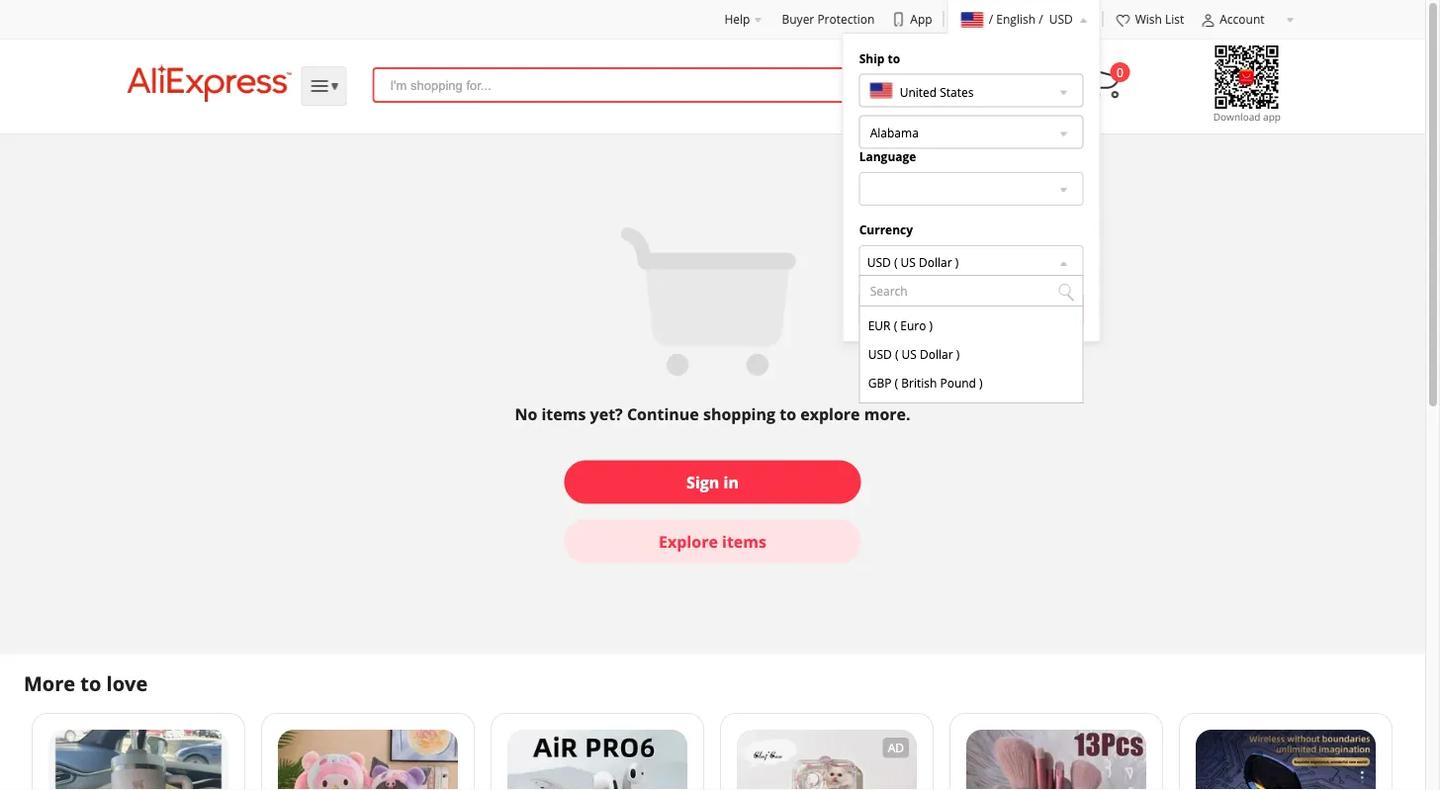 Task type: describe. For each thing, give the bounding box(es) containing it.
love
[[106, 670, 148, 697]]

euro
[[900, 317, 926, 334]]

account
[[1220, 11, 1265, 27]]

united
[[900, 84, 937, 100]]

british
[[901, 375, 937, 391]]

currency
[[859, 221, 913, 238]]

pound
[[940, 375, 976, 391]]

) for usd (  us dollar  )
[[956, 346, 960, 362]]

dollar for usd (  us dollar  )
[[920, 346, 953, 362]]

united states
[[900, 84, 974, 100]]

more
[[24, 670, 75, 697]]

explore items link
[[564, 520, 861, 563]]

eur (  euro  )
[[868, 317, 933, 334]]

dollar for usd ( us dollar )
[[919, 253, 952, 270]]

items for no
[[541, 404, 586, 425]]

wish list link
[[1115, 11, 1184, 28]]

save
[[956, 300, 986, 319]]

usd ( us dollar ) link
[[867, 246, 959, 278]]

to for more to love
[[80, 670, 101, 697]]

save button
[[859, 294, 1084, 325]]

size image
[[1200, 13, 1216, 28]]

items for explore
[[722, 531, 766, 552]]

wish
[[1135, 11, 1162, 27]]

size image
[[1115, 13, 1131, 28]]

no
[[515, 404, 537, 425]]

usd for usd (  us dollar  )
[[868, 346, 892, 362]]

gbp (  british pound  )
[[868, 375, 983, 391]]

protection
[[817, 11, 875, 27]]

sign in button
[[564, 460, 861, 504]]

explore
[[800, 404, 860, 425]]

help
[[724, 11, 750, 27]]

united states link
[[859, 74, 1084, 107]]

eur
[[868, 317, 891, 334]]

continue
[[627, 404, 699, 425]]

yet?
[[590, 404, 623, 425]]

usd for usd ( us dollar )
[[867, 253, 891, 270]]

gbp
[[868, 375, 892, 391]]

us for usd (  us dollar  )
[[902, 346, 917, 362]]

( for usd ( us dollar )
[[894, 253, 897, 270]]

1 horizontal spatial to
[[780, 404, 796, 425]]

) for gbp (  british pound  )
[[979, 375, 983, 391]]

ship
[[859, 50, 885, 66]]

states
[[940, 84, 974, 100]]



Task type: vqa. For each thing, say whether or not it's contained in the screenshot.
items associated with Explore
yes



Task type: locate. For each thing, give the bounding box(es) containing it.
) right euro
[[929, 317, 933, 334]]

( for usd (  us dollar  )
[[895, 346, 898, 362]]

( for gbp (  british pound  )
[[895, 375, 898, 391]]

0 horizontal spatial to
[[80, 670, 101, 697]]

1 / from the left
[[989, 11, 993, 27]]

2 vertical spatial to
[[80, 670, 101, 697]]

/ right english at the top of the page
[[1039, 11, 1043, 27]]

0 vertical spatial dollar
[[919, 253, 952, 270]]

Search text field
[[859, 275, 1084, 306]]

) up pound
[[956, 346, 960, 362]]

( right eur
[[894, 317, 897, 334]]

1 vertical spatial items
[[722, 531, 766, 552]]

1 horizontal spatial /
[[1039, 11, 1043, 27]]

ad link
[[720, 713, 934, 790]]

us down euro
[[902, 346, 917, 362]]

2 horizontal spatial to
[[888, 50, 900, 66]]

0 vertical spatial us
[[901, 253, 916, 270]]

( right gbp
[[895, 375, 898, 391]]

) right pound
[[979, 375, 983, 391]]

( down eur (  euro  )
[[895, 346, 898, 362]]

(
[[894, 253, 897, 270], [894, 317, 897, 334], [895, 346, 898, 362], [895, 375, 898, 391]]

shopping
[[703, 404, 775, 425]]

2 / from the left
[[1039, 11, 1043, 27]]

buyer protection link
[[782, 11, 875, 27]]

dollar
[[919, 253, 952, 270], [920, 346, 953, 362]]

0 horizontal spatial /
[[989, 11, 993, 27]]

usd down currency
[[867, 253, 891, 270]]

)
[[955, 253, 959, 270], [929, 317, 933, 334], [956, 346, 960, 362], [979, 375, 983, 391]]

2 vertical spatial usd
[[868, 346, 892, 362]]

ship to
[[859, 50, 900, 66]]

to for ship to
[[888, 50, 900, 66]]

app link
[[890, 10, 932, 28]]

usd (  us dollar  )
[[868, 346, 960, 362]]

usd
[[1049, 11, 1073, 27], [867, 253, 891, 270], [868, 346, 892, 362]]

to
[[888, 50, 900, 66], [780, 404, 796, 425], [80, 670, 101, 697]]

( for eur (  euro  )
[[894, 317, 897, 334]]

0 vertical spatial usd
[[1049, 11, 1073, 27]]

) up search text field
[[955, 253, 959, 270]]

) for usd ( us dollar )
[[955, 253, 959, 270]]

language
[[859, 148, 916, 165]]

wish list
[[1135, 11, 1184, 27]]

items right explore
[[722, 531, 766, 552]]

sign
[[686, 471, 719, 493]]

1 vertical spatial usd
[[867, 253, 891, 270]]

app
[[910, 11, 932, 27]]

/ english / usd
[[989, 11, 1073, 27]]

us down currency
[[901, 253, 916, 270]]

usd right english at the top of the page
[[1049, 11, 1073, 27]]

/ left english at the top of the page
[[989, 11, 993, 27]]

in
[[723, 471, 739, 493]]

to right ship
[[888, 50, 900, 66]]

explore items
[[659, 531, 766, 552]]

alabama
[[870, 124, 919, 141]]

/
[[989, 11, 993, 27], [1039, 11, 1043, 27]]

dollar inside the 'usd ( us dollar )' link
[[919, 253, 952, 270]]

list
[[1165, 11, 1184, 27]]

items
[[541, 404, 586, 425], [722, 531, 766, 552]]

alabama link
[[859, 115, 1084, 149]]

ad
[[888, 740, 904, 756]]

0 link
[[1088, 62, 1130, 99]]

0 vertical spatial items
[[541, 404, 586, 425]]

1 horizontal spatial items
[[722, 531, 766, 552]]

0
[[1117, 64, 1123, 80]]

buyer protection
[[782, 11, 875, 27]]

more to love
[[24, 670, 148, 697]]

to left love
[[80, 670, 101, 697]]

1 vertical spatial to
[[780, 404, 796, 425]]

english
[[996, 11, 1036, 27]]

0 horizontal spatial items
[[541, 404, 586, 425]]

account link
[[1200, 11, 1294, 28]]

1 vertical spatial us
[[902, 346, 917, 362]]

buyer
[[782, 11, 814, 27]]

explore
[[659, 531, 718, 552]]

sign in
[[686, 471, 739, 493]]

dollar up search text field
[[919, 253, 952, 270]]

to left explore
[[780, 404, 796, 425]]

1 vertical spatial dollar
[[920, 346, 953, 362]]

dollar up gbp (  british pound  ) at the top right of the page
[[920, 346, 953, 362]]

items right no
[[541, 404, 586, 425]]

download app image
[[1187, 42, 1306, 125]]

0 vertical spatial to
[[888, 50, 900, 66]]

no items yet? continue shopping to explore more.
[[515, 404, 911, 425]]

I'm shopping for... text field
[[390, 69, 1049, 101]]

( down currency
[[894, 253, 897, 270]]

usd up gbp
[[868, 346, 892, 362]]

us for usd ( us dollar )
[[901, 253, 916, 270]]

more.
[[864, 404, 911, 425]]

us
[[901, 253, 916, 270], [902, 346, 917, 362]]

usd ( us dollar )
[[867, 253, 959, 270]]



